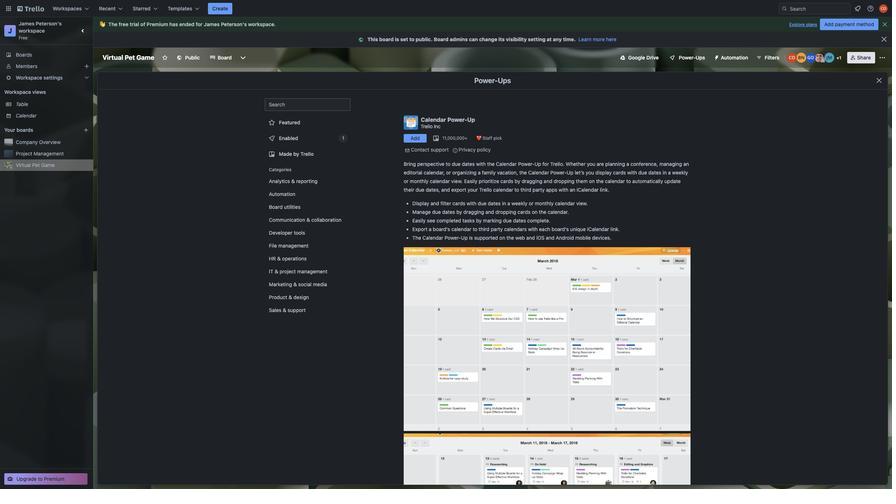 Task type: vqa. For each thing, say whether or not it's contained in the screenshot.
the topmost sm image
yes



Task type: locate. For each thing, give the bounding box(es) containing it.
0 vertical spatial workspace
[[248, 21, 274, 27]]

management up operations
[[278, 243, 309, 249]]

0 horizontal spatial premium
[[44, 476, 64, 482]]

virtual inside virtual pet game link
[[16, 162, 31, 168]]

1 vertical spatial trello
[[301, 151, 314, 157]]

0 vertical spatial 1
[[840, 55, 842, 61]]

your
[[4, 127, 15, 133]]

explore
[[790, 22, 805, 27]]

design
[[294, 295, 309, 301]]

0 horizontal spatial +
[[465, 136, 468, 141]]

in inside bring perspective to due dates with the calendar power-up for trello. whether you are planning a conference, managing an editorial calendar, or organizing a family vacation, the calendar power-up let's you display cards with due dates in a weekly or monthly calendar view. easily prioritize cards by dragging and dropping them on the calendar to automatically update their due dates, and export your trello calendar to third party apps with an icalendar link.
[[663, 170, 667, 176]]

automation link
[[265, 189, 351, 200]]

virtual down project
[[16, 162, 31, 168]]

0 horizontal spatial virtual pet game
[[16, 162, 55, 168]]

1 horizontal spatial board
[[269, 204, 283, 210]]

add for add payment method
[[825, 21, 834, 27]]

0 horizontal spatial in
[[502, 201, 506, 207]]

premium right upgrade
[[44, 476, 64, 482]]

privacy policy
[[459, 147, 491, 153]]

1 vertical spatial for
[[543, 161, 549, 167]]

power- inside display and filter cards with due dates in a weekly or monthly calendar view. manage due dates by dragging and dropping cards on the calendar. easily see completed tasks by marking due dates complete. export a board's calendar to third party calendars with each board's unique icalendar link. the calendar power-up is supported on the web and ios and android mobile devices.
[[445, 235, 461, 241]]

by right tasks
[[476, 218, 482, 224]]

0 horizontal spatial peterson's
[[36, 20, 62, 27]]

monthly down editorial
[[410, 178, 429, 184]]

christina overa (christinaovera) image
[[880, 4, 888, 13], [787, 53, 797, 63]]

you left are
[[587, 161, 596, 167]]

party left apps
[[533, 187, 545, 193]]

& left social
[[294, 282, 297, 288]]

premium inside banner
[[147, 21, 168, 27]]

peterson's down the create button on the top
[[221, 21, 247, 27]]

1 horizontal spatial virtual pet game
[[103, 54, 154, 61]]

0 horizontal spatial dragging
[[464, 209, 484, 215]]

the up family
[[487, 161, 495, 167]]

1 horizontal spatial add
[[825, 21, 834, 27]]

0 horizontal spatial view.
[[451, 178, 463, 184]]

1 horizontal spatial link.
[[611, 226, 620, 232]]

0 notifications image
[[854, 4, 862, 13]]

plans
[[806, 22, 818, 27]]

dates up "completed"
[[442, 209, 455, 215]]

banner
[[93, 17, 892, 32]]

and right dates,
[[442, 187, 450, 193]]

the inside display and filter cards with due dates in a weekly or monthly calendar view. manage due dates by dragging and dropping cards on the calendar. easily see completed tasks by marking due dates complete. export a board's calendar to third party calendars with each board's unique icalendar link. the calendar power-up is supported on the web and ios and android mobile devices.
[[413, 235, 421, 241]]

admins
[[450, 36, 468, 42]]

1 vertical spatial party
[[491, 226, 503, 232]]

christina overa (christinaovera) image inside primary element
[[880, 4, 888, 13]]

1 vertical spatial game
[[41, 162, 55, 168]]

star or unstar board image
[[162, 55, 168, 61]]

2 vertical spatial trello
[[479, 187, 492, 193]]

1 horizontal spatial 1
[[840, 55, 842, 61]]

or right calendar,
[[446, 170, 451, 176]]

0 vertical spatial ups
[[696, 55, 705, 61]]

for right ended
[[196, 21, 203, 27]]

james up free
[[19, 20, 34, 27]]

& right it
[[275, 269, 278, 275]]

0 horizontal spatial trello
[[301, 151, 314, 157]]

calendar down prioritize
[[493, 187, 513, 193]]

❤️
[[476, 136, 482, 141]]

collaboration
[[312, 217, 342, 223]]

add for add
[[411, 135, 420, 141]]

workspaces button
[[48, 3, 93, 14]]

in up calendars
[[502, 201, 506, 207]]

trello inside calendar power-up trello inc
[[421, 123, 433, 129]]

1 vertical spatial management
[[297, 269, 328, 275]]

premium inside upgrade to premium link
[[44, 476, 64, 482]]

ended
[[179, 21, 194, 27]]

1 vertical spatial virtual pet game
[[16, 162, 55, 168]]

the right "vacation," in the top of the page
[[520, 170, 527, 176]]

back to home image
[[17, 3, 44, 14]]

power-ups inside button
[[679, 55, 705, 61]]

0 vertical spatial third
[[521, 187, 531, 193]]

james inside banner
[[204, 21, 220, 27]]

1 horizontal spatial trello
[[421, 123, 433, 129]]

1 vertical spatial add
[[411, 135, 420, 141]]

0 vertical spatial or
[[446, 170, 451, 176]]

workspace views
[[4, 89, 46, 95]]

workspace down members
[[16, 75, 42, 81]]

dragging inside bring perspective to due dates with the calendar power-up for trello. whether you are planning a conference, managing an editorial calendar, or organizing a family vacation, the calendar power-up let's you display cards with due dates in a weekly or monthly calendar view. easily prioritize cards by dragging and dropping them on the calendar to automatically update their due dates, and export your trello calendar to third party apps with an icalendar link.
[[522, 178, 543, 184]]

trello down prioritize
[[479, 187, 492, 193]]

0 vertical spatial link.
[[600, 187, 610, 193]]

automation up board utilities
[[269, 191, 296, 197]]

any
[[553, 36, 562, 42]]

1 horizontal spatial third
[[521, 187, 531, 193]]

management down hr & operations link
[[297, 269, 328, 275]]

link. inside bring perspective to due dates with the calendar power-up for trello. whether you are planning a conference, managing an editorial calendar, or organizing a family vacation, the calendar power-up let's you display cards with due dates in a weekly or monthly calendar view. easily prioritize cards by dragging and dropping them on the calendar to automatically update their due dates, and export your trello calendar to third party apps with an icalendar link.
[[600, 187, 610, 193]]

1 vertical spatial screenshot image
[[404, 434, 691, 490]]

filters button
[[754, 52, 782, 63]]

1 horizontal spatial game
[[136, 54, 154, 61]]

is left supported
[[469, 235, 473, 241]]

developer
[[269, 230, 293, 236]]

0 vertical spatial easily
[[464, 178, 478, 184]]

whether
[[566, 161, 586, 167]]

0 vertical spatial management
[[278, 243, 309, 249]]

premium
[[147, 21, 168, 27], [44, 476, 64, 482]]

1 horizontal spatial sm image
[[404, 147, 411, 154]]

or up "their"
[[404, 178, 409, 184]]

workspace for workspace views
[[4, 89, 31, 95]]

& right the hr
[[277, 256, 281, 262]]

1 horizontal spatial automation
[[721, 55, 749, 61]]

support up perspective
[[431, 147, 449, 153]]

0 horizontal spatial the
[[108, 21, 117, 27]]

0 horizontal spatial monthly
[[410, 178, 429, 184]]

1 horizontal spatial on
[[532, 209, 538, 215]]

2 screenshot image from the top
[[404, 434, 691, 490]]

workspace inside popup button
[[16, 75, 42, 81]]

easily inside bring perspective to due dates with the calendar power-up for trello. whether you are planning a conference, managing an editorial calendar, or organizing a family vacation, the calendar power-up let's you display cards with due dates in a weekly or monthly calendar view. easily prioritize cards by dragging and dropping them on the calendar to automatically update their due dates, and export your trello calendar to third party apps with an icalendar link.
[[464, 178, 478, 184]]

& for communication
[[307, 217, 310, 223]]

link. up the devices. on the top
[[611, 226, 620, 232]]

1 horizontal spatial premium
[[147, 21, 168, 27]]

0 vertical spatial christina overa (christinaovera) image
[[880, 4, 888, 13]]

0 vertical spatial screenshot image
[[404, 248, 691, 431]]

👋 the free trial of premium has ended for james peterson's workspace .
[[99, 21, 276, 27]]

0 vertical spatial party
[[533, 187, 545, 193]]

0 vertical spatial premium
[[147, 21, 168, 27]]

views
[[32, 89, 46, 95]]

2 vertical spatial board
[[269, 204, 283, 210]]

icalendar up the devices. on the top
[[587, 226, 609, 232]]

the up the complete. at right top
[[539, 209, 547, 215]]

management
[[278, 243, 309, 249], [297, 269, 328, 275]]

screenshot image
[[404, 248, 691, 431], [404, 434, 691, 490]]

the right 👋 on the left top of page
[[108, 21, 117, 27]]

& down board utilities link
[[307, 217, 310, 223]]

0 vertical spatial virtual
[[103, 54, 123, 61]]

display
[[596, 170, 612, 176]]

1 vertical spatial ups
[[498, 76, 511, 85]]

easily up export
[[413, 218, 426, 224]]

👋
[[99, 21, 105, 27]]

due down the conference,
[[639, 170, 647, 176]]

display and filter cards with due dates in a weekly or monthly calendar view. manage due dates by dragging and dropping cards on the calendar. easily see completed tasks by marking due dates complete. export a board's calendar to third party calendars with each board's unique icalendar link. the calendar power-up is supported on the web and ios and android mobile devices.
[[413, 201, 620, 241]]

dropping
[[554, 178, 575, 184], [496, 209, 516, 215]]

supported
[[474, 235, 498, 241]]

settings
[[44, 75, 63, 81]]

tasks
[[463, 218, 475, 224]]

board's up android
[[552, 226, 569, 232]]

dates up calendars
[[513, 218, 526, 224]]

or
[[446, 170, 451, 176], [404, 178, 409, 184], [529, 201, 534, 207]]

upgrade
[[17, 476, 37, 482]]

1 horizontal spatial workspace
[[248, 21, 274, 27]]

ups inside button
[[696, 55, 705, 61]]

view. inside display and filter cards with due dates in a weekly or monthly calendar view. manage due dates by dragging and dropping cards on the calendar. easily see completed tasks by marking due dates complete. export a board's calendar to third party calendars with each board's unique icalendar link. the calendar power-up is supported on the web and ios and android mobile devices.
[[577, 201, 588, 207]]

on inside bring perspective to due dates with the calendar power-up for trello. whether you are planning a conference, managing an editorial calendar, or organizing a family vacation, the calendar power-up let's you display cards with due dates in a weekly or monthly calendar view. easily prioritize cards by dragging and dropping them on the calendar to automatically update their due dates, and export your trello calendar to third party apps with an icalendar link.
[[589, 178, 595, 184]]

0 horizontal spatial board's
[[433, 226, 450, 232]]

pet down trial on the top of the page
[[125, 54, 135, 61]]

1 vertical spatial the
[[413, 235, 421, 241]]

0 vertical spatial add
[[825, 21, 834, 27]]

icalendar down them
[[577, 187, 599, 193]]

calendar
[[16, 113, 37, 119], [421, 116, 446, 123], [496, 161, 517, 167], [528, 170, 549, 176], [423, 235, 444, 241]]

calendar up "vacation," in the top of the page
[[496, 161, 517, 167]]

add inside button
[[411, 135, 420, 141]]

management inside 'it & project management' link
[[297, 269, 328, 275]]

dates up marking
[[488, 201, 501, 207]]

support down 'design'
[[288, 307, 306, 314]]

third left apps
[[521, 187, 531, 193]]

0 vertical spatial the
[[108, 21, 117, 27]]

0 vertical spatial in
[[663, 170, 667, 176]]

board's down "completed"
[[433, 226, 450, 232]]

recent button
[[95, 3, 127, 14]]

christina overa (christinaovera) image right open information menu image
[[880, 4, 888, 13]]

up up 11,000,000 +
[[467, 116, 475, 123]]

google drive icon image
[[621, 55, 626, 60]]

inc
[[434, 123, 441, 129]]

view. down them
[[577, 201, 588, 207]]

workspace up table
[[4, 89, 31, 95]]

an
[[684, 161, 689, 167], [570, 187, 576, 193]]

2 horizontal spatial board
[[434, 36, 449, 42]]

icalendar inside bring perspective to due dates with the calendar power-up for trello. whether you are planning a conference, managing an editorial calendar, or organizing a family vacation, the calendar power-up let's you display cards with due dates in a weekly or monthly calendar view. easily prioritize cards by dragging and dropping them on the calendar to automatically update their due dates, and export your trello calendar to third party apps with an icalendar link.
[[577, 187, 599, 193]]

workspace inside banner
[[248, 21, 274, 27]]

1 horizontal spatial or
[[446, 170, 451, 176]]

it & project management
[[269, 269, 328, 275]]

and
[[544, 178, 553, 184], [442, 187, 450, 193], [431, 201, 439, 207], [486, 209, 494, 215], [527, 235, 535, 241], [546, 235, 555, 241]]

templates button
[[163, 3, 204, 14]]

1 vertical spatial link.
[[611, 226, 620, 232]]

pet
[[125, 54, 135, 61], [32, 162, 40, 168]]

1 vertical spatial monthly
[[535, 201, 554, 207]]

on down calendars
[[500, 235, 505, 241]]

icalendar inside display and filter cards with due dates in a weekly or monthly calendar view. manage due dates by dragging and dropping cards on the calendar. easily see completed tasks by marking due dates complete. export a board's calendar to third party calendars with each board's unique icalendar link. the calendar power-up is supported on the web and ios and android mobile devices.
[[587, 226, 609, 232]]

bring
[[404, 161, 416, 167]]

0 horizontal spatial dropping
[[496, 209, 516, 215]]

&
[[292, 178, 295, 184], [307, 217, 310, 223], [277, 256, 281, 262], [275, 269, 278, 275], [294, 282, 297, 288], [289, 295, 292, 301], [283, 307, 286, 314]]

0 horizontal spatial third
[[479, 226, 490, 232]]

virtual down the 'wave' icon
[[103, 54, 123, 61]]

0 vertical spatial support
[[431, 147, 449, 153]]

virtual pet game down free
[[103, 54, 154, 61]]

wave image
[[99, 21, 105, 28]]

0 vertical spatial view.
[[451, 178, 463, 184]]

let's
[[575, 170, 585, 176]]

for inside bring perspective to due dates with the calendar power-up for trello. whether you are planning a conference, managing an editorial calendar, or organizing a family vacation, the calendar power-up let's you display cards with due dates in a weekly or monthly calendar view. easily prioritize cards by dragging and dropping them on the calendar to automatically update their due dates, and export your trello calendar to third party apps with an icalendar link.
[[543, 161, 549, 167]]

is left set
[[395, 36, 399, 42]]

the
[[487, 161, 495, 167], [520, 170, 527, 176], [596, 178, 604, 184], [539, 209, 547, 215], [507, 235, 514, 241]]

you right let's
[[586, 170, 594, 176]]

workspace navigation collapse icon image
[[78, 26, 88, 36]]

1 horizontal spatial view.
[[577, 201, 588, 207]]

on
[[589, 178, 595, 184], [532, 209, 538, 215], [500, 235, 505, 241]]

visibility
[[506, 36, 527, 42]]

game down management
[[41, 162, 55, 168]]

dropping up marking
[[496, 209, 516, 215]]

& for product
[[289, 295, 292, 301]]

marketing & social media
[[269, 282, 327, 288]]

operations
[[282, 256, 307, 262]]

view. up export
[[451, 178, 463, 184]]

add up contact at left
[[411, 135, 420, 141]]

an down let's
[[570, 187, 576, 193]]

1 vertical spatial 1
[[342, 136, 344, 141]]

cards down planning at the right top
[[613, 170, 626, 176]]

due
[[452, 161, 461, 167], [639, 170, 647, 176], [416, 187, 425, 193], [478, 201, 487, 207], [432, 209, 441, 215], [503, 218, 512, 224]]

power-
[[679, 55, 696, 61], [475, 76, 498, 85], [448, 116, 467, 123], [518, 161, 535, 167], [551, 170, 567, 176], [445, 235, 461, 241]]

calendar inside display and filter cards with due dates in a weekly or monthly calendar view. manage due dates by dragging and dropping cards on the calendar. easily see completed tasks by marking due dates complete. export a board's calendar to third party calendars with each board's unique icalendar link. the calendar power-up is supported on the web and ios and android mobile devices.
[[423, 235, 444, 241]]

link. down display
[[600, 187, 610, 193]]

workspace
[[16, 75, 42, 81], [4, 89, 31, 95]]

view.
[[451, 178, 463, 184], [577, 201, 588, 207]]

0 vertical spatial workspace
[[16, 75, 42, 81]]

0 horizontal spatial easily
[[413, 218, 426, 224]]

0 vertical spatial trello
[[421, 123, 433, 129]]

board right "public."
[[434, 36, 449, 42]]

workspace settings button
[[0, 72, 93, 84]]

to
[[410, 36, 415, 42], [446, 161, 451, 167], [627, 178, 631, 184], [515, 187, 519, 193], [473, 226, 478, 232], [38, 476, 43, 482]]

2 board's from the left
[[552, 226, 569, 232]]

party inside bring perspective to due dates with the calendar power-up for trello. whether you are planning a conference, managing an editorial calendar, or organizing a family vacation, the calendar power-up let's you display cards with due dates in a weekly or monthly calendar view. easily prioritize cards by dragging and dropping them on the calendar to automatically update their due dates, and export your trello calendar to third party apps with an icalendar link.
[[533, 187, 545, 193]]

file
[[269, 243, 277, 249]]

0 vertical spatial is
[[395, 36, 399, 42]]

& for analytics
[[292, 178, 295, 184]]

an right the managing
[[684, 161, 689, 167]]

weekly up the complete. at right top
[[512, 201, 528, 207]]

add
[[825, 21, 834, 27], [411, 135, 420, 141]]

project management
[[16, 151, 64, 157]]

game left star or unstar board icon
[[136, 54, 154, 61]]

1 vertical spatial icalendar
[[587, 226, 609, 232]]

christina overa (christinaovera) image left gary orlando (garyorlando) icon
[[787, 53, 797, 63]]

apps
[[546, 187, 558, 193]]

1 horizontal spatial james
[[204, 21, 220, 27]]

& right analytics
[[292, 178, 295, 184]]

1 vertical spatial view.
[[577, 201, 588, 207]]

1 vertical spatial virtual
[[16, 162, 31, 168]]

dropping inside display and filter cards with due dates in a weekly or monthly calendar view. manage due dates by dragging and dropping cards on the calendar. easily see completed tasks by marking due dates complete. export a board's calendar to third party calendars with each board's unique icalendar link. the calendar power-up is supported on the web and ios and android mobile devices.
[[496, 209, 516, 215]]

premium right of
[[147, 21, 168, 27]]

jeremy miller (jeremymiller198) image
[[825, 53, 835, 63]]

virtual pet game
[[103, 54, 154, 61], [16, 162, 55, 168]]

third up supported
[[479, 226, 490, 232]]

up down tasks
[[461, 235, 468, 241]]

in
[[663, 170, 667, 176], [502, 201, 506, 207]]

power- inside power-ups button
[[679, 55, 696, 61]]

1 horizontal spatial party
[[533, 187, 545, 193]]

board left 'customize views' image
[[218, 55, 232, 61]]

1 horizontal spatial board's
[[552, 226, 569, 232]]

add payment method
[[825, 21, 875, 27]]

banner containing 👋
[[93, 17, 892, 32]]

1 vertical spatial easily
[[413, 218, 426, 224]]

due up organizing
[[452, 161, 461, 167]]

1 vertical spatial workspace
[[4, 89, 31, 95]]

james peterson (jamespeterson93) image
[[815, 53, 825, 63]]

hr & operations link
[[265, 253, 351, 265]]

1
[[840, 55, 842, 61], [342, 136, 344, 141]]

to inside upgrade to premium link
[[38, 476, 43, 482]]

0 horizontal spatial workspace
[[19, 28, 45, 34]]

share button
[[848, 52, 876, 63]]

0 vertical spatial pet
[[125, 54, 135, 61]]

virtual inside board name 'text field'
[[103, 54, 123, 61]]

board's
[[433, 226, 450, 232], [552, 226, 569, 232]]

communication & collaboration
[[269, 217, 342, 223]]

2 horizontal spatial on
[[589, 178, 595, 184]]

1 horizontal spatial ups
[[696, 55, 705, 61]]

easily
[[464, 178, 478, 184], [413, 218, 426, 224]]

party
[[533, 187, 545, 193], [491, 226, 503, 232]]

with up family
[[476, 161, 486, 167]]

calendar down calendar,
[[430, 178, 450, 184]]

1 vertical spatial premium
[[44, 476, 64, 482]]

gary orlando (garyorlando) image
[[806, 53, 816, 63]]

add inside button
[[825, 21, 834, 27]]

trello left inc
[[421, 123, 433, 129]]

1 vertical spatial weekly
[[512, 201, 528, 207]]

add board image
[[83, 127, 89, 133]]

workspaces
[[53, 5, 82, 11]]

power- inside calendar power-up trello inc
[[448, 116, 467, 123]]

& for it
[[275, 269, 278, 275]]

this member is an admin of this board. image
[[822, 60, 825, 63]]

sm image
[[358, 36, 368, 43], [404, 147, 411, 154], [452, 147, 459, 154]]

company overview
[[16, 139, 61, 145]]

+ right jeremy miller (jeremymiller198) icon
[[837, 55, 840, 61]]

1 horizontal spatial dropping
[[554, 178, 575, 184]]

& right the sales
[[283, 307, 286, 314]]

with down the conference,
[[628, 170, 637, 176]]

1 vertical spatial automation
[[269, 191, 296, 197]]

& for marketing
[[294, 282, 297, 288]]

1 horizontal spatial virtual
[[103, 54, 123, 61]]

with
[[476, 161, 486, 167], [628, 170, 637, 176], [559, 187, 569, 193], [467, 201, 477, 207], [528, 226, 538, 232]]

workspace for workspace settings
[[16, 75, 42, 81]]

0 vertical spatial icalendar
[[577, 187, 599, 193]]

automation button
[[711, 52, 753, 63]]

or up the complete. at right top
[[529, 201, 534, 207]]

cards right filter
[[453, 201, 466, 207]]

filters
[[765, 55, 780, 61]]

project
[[280, 269, 296, 275]]

weekly inside bring perspective to due dates with the calendar power-up for trello. whether you are planning a conference, managing an editorial calendar, or organizing a family vacation, the calendar power-up let's you display cards with due dates in a weekly or monthly calendar view. easily prioritize cards by dragging and dropping them on the calendar to automatically update their due dates, and export your trello calendar to third party apps with an icalendar link.
[[672, 170, 688, 176]]

0 horizontal spatial 1
[[342, 136, 344, 141]]

calendar down table
[[16, 113, 37, 119]]

sales & support
[[269, 307, 306, 314]]

weekly up the "update"
[[672, 170, 688, 176]]

by inside bring perspective to due dates with the calendar power-up for trello. whether you are planning a conference, managing an editorial calendar, or organizing a family vacation, the calendar power-up let's you display cards with due dates in a weekly or monthly calendar view. easily prioritize cards by dragging and dropping them on the calendar to automatically update their due dates, and export your trello calendar to third party apps with an icalendar link.
[[515, 178, 521, 184]]

& for sales
[[283, 307, 286, 314]]

export
[[413, 226, 428, 232]]

game inside board name 'text field'
[[136, 54, 154, 61]]

1 vertical spatial third
[[479, 226, 490, 232]]

due up the see
[[432, 209, 441, 215]]

1 vertical spatial an
[[570, 187, 576, 193]]

1 vertical spatial christina overa (christinaovera) image
[[787, 53, 797, 63]]

board left 'utilities' at top left
[[269, 204, 283, 210]]

this
[[368, 36, 378, 42]]



Task type: describe. For each thing, give the bounding box(es) containing it.
and up marking
[[486, 209, 494, 215]]

table link
[[16, 101, 89, 108]]

up inside display and filter cards with due dates in a weekly or monthly calendar view. manage due dates by dragging and dropping cards on the calendar. easily see completed tasks by marking due dates complete. export a board's calendar to third party calendars with each board's unique icalendar link. the calendar power-up is supported on the web and ios and android mobile devices.
[[461, 235, 468, 241]]

0 horizontal spatial ups
[[498, 76, 511, 85]]

for inside banner
[[196, 21, 203, 27]]

here
[[606, 36, 617, 42]]

marketing & social media link
[[265, 279, 351, 291]]

contact
[[411, 147, 429, 153]]

staff
[[483, 136, 493, 141]]

1 vertical spatial power-ups
[[475, 76, 511, 85]]

with down the complete. at right top
[[528, 226, 538, 232]]

j
[[8, 27, 12, 35]]

cards up the complete. at right top
[[518, 209, 531, 215]]

in inside display and filter cards with due dates in a weekly or monthly calendar view. manage due dates by dragging and dropping cards on the calendar. easily see completed tasks by marking due dates complete. export a board's calendar to third party calendars with each board's unique icalendar link. the calendar power-up is supported on the web and ios and android mobile devices.
[[502, 201, 506, 207]]

open information menu image
[[867, 5, 875, 12]]

starred button
[[129, 3, 162, 14]]

starred
[[133, 5, 151, 11]]

are
[[597, 161, 604, 167]]

this board is set to public. board admins can change its visibility setting at any time. learn more here
[[368, 36, 617, 42]]

pet inside board name 'text field'
[[125, 54, 135, 61]]

view. inside bring perspective to due dates with the calendar power-up for trello. whether you are planning a conference, managing an editorial calendar, or organizing a family vacation, the calendar power-up let's you display cards with due dates in a weekly or monthly calendar view. easily prioritize cards by dragging and dropping them on the calendar to automatically update their due dates, and export your trello calendar to third party apps with an icalendar link.
[[451, 178, 463, 184]]

calendar down tasks
[[452, 226, 472, 232]]

managing
[[660, 161, 682, 167]]

contact support
[[411, 147, 449, 153]]

0 vertical spatial you
[[587, 161, 596, 167]]

set
[[401, 36, 408, 42]]

trello.
[[551, 161, 565, 167]]

reporting
[[296, 178, 318, 184]]

.
[[274, 21, 276, 27]]

a left family
[[478, 170, 481, 176]]

search image
[[782, 6, 788, 11]]

them
[[576, 178, 588, 184]]

board for board utilities
[[269, 204, 283, 210]]

workspace settings
[[16, 75, 63, 81]]

calendar down display
[[605, 178, 625, 184]]

primary element
[[0, 0, 892, 17]]

google drive button
[[616, 52, 663, 63]]

sm image
[[711, 52, 721, 62]]

table
[[16, 101, 28, 107]]

is inside display and filter cards with due dates in a weekly or monthly calendar view. manage due dates by dragging and dropping cards on the calendar. easily see completed tasks by marking due dates complete. export a board's calendar to third party calendars with each board's unique icalendar link. the calendar power-up is supported on the web and ios and android mobile devices.
[[469, 235, 473, 241]]

Search text field
[[265, 98, 351, 111]]

monthly inside display and filter cards with due dates in a weekly or monthly calendar view. manage due dates by dragging and dropping cards on the calendar. easily see completed tasks by marking due dates complete. export a board's calendar to third party calendars with each board's unique icalendar link. the calendar power-up is supported on the web and ios and android mobile devices.
[[535, 201, 554, 207]]

company overview link
[[16, 139, 89, 146]]

devices.
[[592, 235, 612, 241]]

google
[[629, 55, 645, 61]]

media
[[313, 282, 327, 288]]

privacy
[[459, 147, 476, 153]]

peterson's inside banner
[[221, 21, 247, 27]]

to inside display and filter cards with due dates in a weekly or monthly calendar view. manage due dates by dragging and dropping cards on the calendar. easily see completed tasks by marking due dates complete. export a board's calendar to third party calendars with each board's unique icalendar link. the calendar power-up is supported on the web and ios and android mobile devices.
[[473, 226, 478, 232]]

policy
[[477, 147, 491, 153]]

1 board's from the left
[[433, 226, 450, 232]]

calendar power-up trello inc
[[421, 116, 475, 129]]

complete.
[[528, 218, 551, 224]]

automation inside button
[[721, 55, 749, 61]]

public
[[185, 55, 200, 61]]

due up calendars
[[503, 218, 512, 224]]

its
[[499, 36, 505, 42]]

dates,
[[426, 187, 440, 193]]

ios
[[537, 235, 545, 241]]

0 horizontal spatial support
[[288, 307, 306, 314]]

a down the see
[[429, 226, 432, 232]]

categories
[[269, 167, 292, 173]]

board
[[379, 36, 394, 42]]

1 vertical spatial you
[[586, 170, 594, 176]]

see
[[427, 218, 435, 224]]

dates up automatically
[[649, 170, 662, 176]]

the inside banner
[[108, 21, 117, 27]]

due down your
[[478, 201, 487, 207]]

social
[[298, 282, 312, 288]]

to left automatically
[[627, 178, 631, 184]]

file management
[[269, 243, 309, 249]]

or inside display and filter cards with due dates in a weekly or monthly calendar view. manage due dates by dragging and dropping cards on the calendar. easily see completed tasks by marking due dates complete. export a board's calendar to third party calendars with each board's unique icalendar link. the calendar power-up is supported on the web and ios and android mobile devices.
[[529, 201, 534, 207]]

up inside calendar power-up trello inc
[[467, 116, 475, 123]]

calendar up apps
[[528, 170, 549, 176]]

by right made
[[294, 151, 299, 157]]

and left ios
[[527, 235, 535, 241]]

time.
[[563, 36, 576, 42]]

pick
[[494, 136, 502, 141]]

unique
[[570, 226, 586, 232]]

members link
[[0, 61, 93, 72]]

party inside display and filter cards with due dates in a weekly or monthly calendar view. manage due dates by dragging and dropping cards on the calendar. easily see completed tasks by marking due dates complete. export a board's calendar to third party calendars with each board's unique icalendar link. the calendar power-up is supported on the web and ios and android mobile devices.
[[491, 226, 503, 232]]

up left let's
[[567, 170, 574, 176]]

of
[[140, 21, 145, 27]]

1 vertical spatial +
[[465, 136, 468, 141]]

the down display
[[596, 178, 604, 184]]

cards down "vacation," in the top of the page
[[501, 178, 514, 184]]

management inside the file management link
[[278, 243, 309, 249]]

display
[[413, 201, 429, 207]]

the left web
[[507, 235, 514, 241]]

project
[[16, 151, 32, 157]]

hr
[[269, 256, 276, 262]]

2 horizontal spatial sm image
[[452, 147, 459, 154]]

explore plans button
[[790, 20, 818, 29]]

calendar inside calendar power-up trello inc
[[421, 116, 446, 123]]

up left trello.
[[535, 161, 541, 167]]

james peterson's workspace link
[[19, 20, 63, 34]]

upgrade to premium link
[[4, 474, 88, 485]]

trial
[[130, 21, 139, 27]]

1 vertical spatial or
[[404, 178, 409, 184]]

public.
[[416, 36, 433, 42]]

weekly inside display and filter cards with due dates in a weekly or monthly calendar view. manage due dates by dragging and dropping cards on the calendar. easily see completed tasks by marking due dates complete. export a board's calendar to third party calendars with each board's unique icalendar link. the calendar power-up is supported on the web and ios and android mobile devices.
[[512, 201, 528, 207]]

trello inside bring perspective to due dates with the calendar power-up for trello. whether you are planning a conference, managing an editorial calendar, or organizing a family vacation, the calendar power-up let's you display cards with due dates in a weekly or monthly calendar view. easily prioritize cards by dragging and dropping them on the calendar to automatically update their due dates, and export your trello calendar to third party apps with an icalendar link.
[[479, 187, 492, 193]]

to down "vacation," in the top of the page
[[515, 187, 519, 193]]

by up "completed"
[[457, 209, 462, 215]]

bring perspective to due dates with the calendar power-up for trello. whether you are planning a conference, managing an editorial calendar, or organizing a family vacation, the calendar power-up let's you display cards with due dates in a weekly or monthly calendar view. easily prioritize cards by dragging and dropping them on the calendar to automatically update their due dates, and export your trello calendar to third party apps with an icalendar link.
[[404, 161, 689, 193]]

0 horizontal spatial sm image
[[358, 36, 368, 43]]

easily inside display and filter cards with due dates in a weekly or monthly calendar view. manage due dates by dragging and dropping cards on the calendar. easily see completed tasks by marking due dates complete. export a board's calendar to third party calendars with each board's unique icalendar link. the calendar power-up is supported on the web and ios and android mobile devices.
[[413, 218, 426, 224]]

third inside display and filter cards with due dates in a weekly or monthly calendar view. manage due dates by dragging and dropping cards on the calendar. easily see completed tasks by marking due dates complete. export a board's calendar to third party calendars with each board's unique icalendar link. the calendar power-up is supported on the web and ios and android mobile devices.
[[479, 226, 490, 232]]

board utilities
[[269, 204, 301, 210]]

calendars
[[504, 226, 527, 232]]

completed
[[437, 218, 461, 224]]

update
[[665, 178, 681, 184]]

analytics & reporting link
[[265, 176, 351, 187]]

with down your
[[467, 201, 477, 207]]

0 vertical spatial an
[[684, 161, 689, 167]]

has
[[169, 21, 178, 27]]

0 horizontal spatial game
[[41, 162, 55, 168]]

with right apps
[[559, 187, 569, 193]]

their
[[404, 187, 414, 193]]

1 horizontal spatial +
[[837, 55, 840, 61]]

due right "their"
[[416, 187, 425, 193]]

templates
[[168, 5, 192, 11]]

show menu image
[[879, 54, 886, 61]]

company
[[16, 139, 38, 145]]

add button
[[404, 134, 427, 143]]

tools
[[294, 230, 305, 236]]

link. inside display and filter cards with due dates in a weekly or monthly calendar view. manage due dates by dragging and dropping cards on the calendar. easily see completed tasks by marking due dates complete. export a board's calendar to third party calendars with each board's unique icalendar link. the calendar power-up is supported on the web and ios and android mobile devices.
[[611, 226, 620, 232]]

developer tools
[[269, 230, 305, 236]]

share
[[858, 55, 871, 61]]

& for hr
[[277, 256, 281, 262]]

dragging inside display and filter cards with due dates in a weekly or monthly calendar view. manage due dates by dragging and dropping cards on the calendar. easily see completed tasks by marking due dates complete. export a board's calendar to third party calendars with each board's unique icalendar link. the calendar power-up is supported on the web and ios and android mobile devices.
[[464, 209, 484, 215]]

export
[[452, 187, 466, 193]]

0 horizontal spatial an
[[570, 187, 576, 193]]

made by trello
[[279, 151, 314, 157]]

power-ups button
[[665, 52, 710, 63]]

Search field
[[788, 3, 851, 14]]

0 horizontal spatial christina overa (christinaovera) image
[[787, 53, 797, 63]]

and up apps
[[544, 178, 553, 184]]

peterson's inside james peterson's workspace free
[[36, 20, 62, 27]]

board utilities link
[[265, 202, 351, 213]]

create
[[212, 5, 228, 11]]

product
[[269, 295, 287, 301]]

boards link
[[0, 49, 93, 61]]

and left filter
[[431, 201, 439, 207]]

0 horizontal spatial is
[[395, 36, 399, 42]]

third inside bring perspective to due dates with the calendar power-up for trello. whether you are planning a conference, managing an editorial calendar, or organizing a family vacation, the calendar power-up let's you display cards with due dates in a weekly or monthly calendar view. easily prioritize cards by dragging and dropping them on the calendar to automatically update their due dates, and export your trello calendar to third party apps with an icalendar link.
[[521, 187, 531, 193]]

your boards with 3 items element
[[4, 126, 72, 135]]

planning
[[606, 161, 625, 167]]

editorial
[[404, 170, 423, 176]]

a up calendars
[[508, 201, 510, 207]]

0 vertical spatial board
[[434, 36, 449, 42]]

recent
[[99, 5, 116, 11]]

perspective
[[417, 161, 445, 167]]

workspace inside james peterson's workspace free
[[19, 28, 45, 34]]

change
[[479, 36, 498, 42]]

virtual pet game inside board name 'text field'
[[103, 54, 154, 61]]

filter
[[441, 201, 451, 207]]

customize views image
[[240, 54, 247, 61]]

dates up organizing
[[462, 161, 475, 167]]

calendar up "calendar."
[[555, 201, 575, 207]]

1 screenshot image from the top
[[404, 248, 691, 431]]

dropping inside bring perspective to due dates with the calendar power-up for trello. whether you are planning a conference, managing an editorial calendar, or organizing a family vacation, the calendar power-up let's you display cards with due dates in a weekly or monthly calendar view. easily prioritize cards by dragging and dropping them on the calendar to automatically update their due dates, and export your trello calendar to third party apps with an icalendar link.
[[554, 178, 575, 184]]

your
[[468, 187, 478, 193]]

and right ios
[[546, 235, 555, 241]]

marking
[[483, 218, 502, 224]]

create button
[[208, 3, 233, 14]]

hr & operations
[[269, 256, 307, 262]]

communication
[[269, 217, 305, 223]]

Board name text field
[[99, 52, 158, 63]]

james inside james peterson's workspace free
[[19, 20, 34, 27]]

1 horizontal spatial support
[[431, 147, 449, 153]]

a right planning at the right top
[[627, 161, 629, 167]]

more
[[593, 36, 605, 42]]

calendar.
[[548, 209, 569, 215]]

0 horizontal spatial pet
[[32, 162, 40, 168]]

to right set
[[410, 36, 415, 42]]

a down the managing
[[668, 170, 671, 176]]

board for board
[[218, 55, 232, 61]]

0 horizontal spatial on
[[500, 235, 505, 241]]

to right perspective
[[446, 161, 451, 167]]

ben nelson (bennelson96) image
[[797, 53, 807, 63]]

monthly inside bring perspective to due dates with the calendar power-up for trello. whether you are planning a conference, managing an editorial calendar, or organizing a family vacation, the calendar power-up let's you display cards with due dates in a weekly or monthly calendar view. easily prioritize cards by dragging and dropping them on the calendar to automatically update their due dates, and export your trello calendar to third party apps with an icalendar link.
[[410, 178, 429, 184]]

0 horizontal spatial automation
[[269, 191, 296, 197]]



